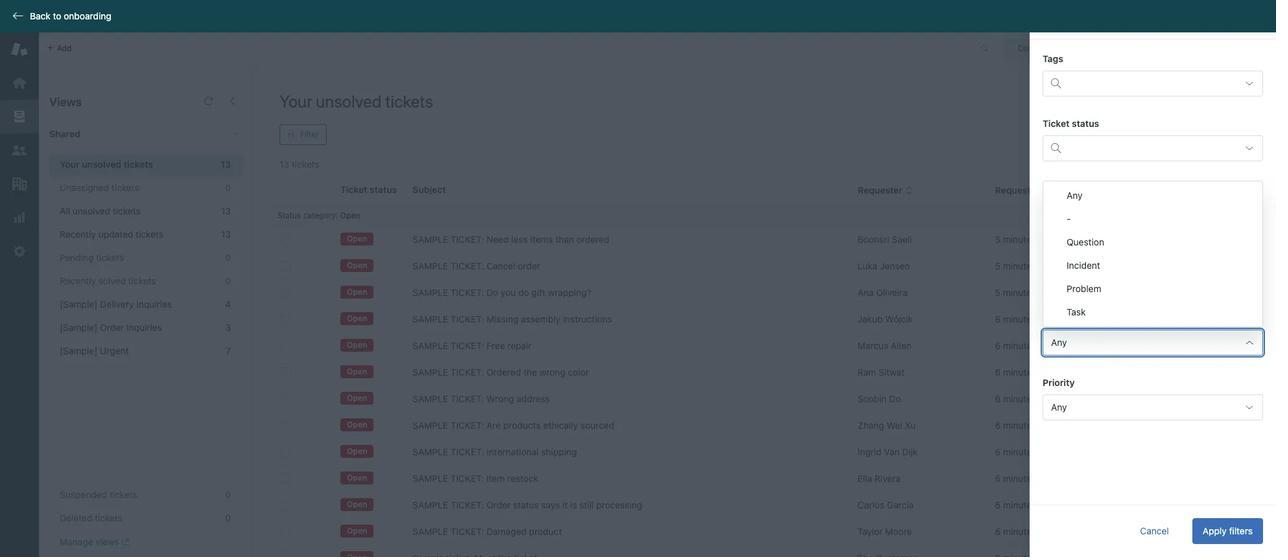 Task type: locate. For each thing, give the bounding box(es) containing it.
ticket: left are
[[451, 420, 484, 431]]

inquiries down delivery
[[127, 322, 162, 333]]

requester up boonsri saeli
[[858, 185, 903, 196]]

ticket: for free
[[451, 341, 484, 352]]

ticket: up sample ticket: cancel order
[[451, 234, 484, 245]]

do left you
[[487, 287, 499, 298]]

3 6 minutes ago from the top
[[996, 367, 1055, 378]]

1 vertical spatial any
[[1052, 337, 1068, 348]]

zendesk support image
[[11, 41, 28, 58]]

3 ticket: from the top
[[451, 287, 484, 298]]

0 horizontal spatial do
[[487, 287, 499, 298]]

ticket
[[1043, 118, 1070, 129], [1071, 234, 1096, 245], [1071, 261, 1096, 272], [1071, 287, 1096, 298], [1071, 314, 1096, 325], [1071, 341, 1096, 352], [1071, 394, 1096, 405], [1071, 420, 1096, 431], [1071, 500, 1096, 511]]

1 horizontal spatial your
[[280, 91, 312, 111]]

conversations
[[1018, 43, 1071, 53]]

sample ticket: ordered the wrong color link
[[413, 367, 589, 380]]

row containing sample ticket: cancel order
[[270, 253, 1257, 280]]

ticket: for need
[[451, 234, 484, 245]]

cancel left the apply
[[1141, 526, 1170, 537]]

views image
[[11, 108, 28, 125]]

2 vertical spatial 13
[[221, 229, 231, 240]]

urgent down [sample] order inquiries
[[100, 346, 129, 357]]

ticket: for missing
[[451, 314, 484, 325]]

order
[[100, 322, 124, 333], [487, 500, 511, 511]]

urgent left the apply
[[1160, 527, 1189, 538]]

sample for sample ticket: missing assembly instructions
[[413, 314, 448, 325]]

sample
[[413, 234, 448, 245], [413, 261, 448, 272], [413, 287, 448, 298], [413, 314, 448, 325], [413, 341, 448, 352], [413, 367, 448, 378], [413, 394, 448, 405], [413, 420, 448, 431], [413, 447, 448, 458], [413, 474, 448, 485], [413, 500, 448, 511], [413, 527, 448, 538]]

9 ticket: from the top
[[451, 447, 484, 458]]

main element
[[0, 32, 39, 558]]

8 6 from the top
[[996, 500, 1001, 511]]

sample for sample ticket: wrong address
[[413, 394, 448, 405]]

updated
[[98, 229, 133, 240]]

2 6 minutes ago from the top
[[996, 341, 1055, 352]]

status
[[278, 211, 301, 221]]

type inside filter dialog
[[1043, 313, 1065, 324]]

2 vertical spatial 5 minutes ago
[[996, 287, 1055, 298]]

requester up -
[[1043, 183, 1088, 194]]

ticket status element
[[1043, 136, 1264, 162]]

[sample] urgent
[[60, 346, 129, 357]]

11 row from the top
[[270, 493, 1257, 519]]

do
[[519, 287, 529, 298]]

minutes for zhang wei xu
[[1004, 420, 1037, 431]]

need
[[487, 234, 509, 245]]

7 row from the top
[[270, 386, 1257, 413]]

4 sample from the top
[[413, 314, 448, 325]]

5 for oliveira
[[996, 287, 1001, 298]]

ticket: up sample ticket: free repair
[[451, 314, 484, 325]]

[sample] for [sample] order inquiries
[[60, 322, 98, 333]]

6 minutes ago for ingrid van dijk
[[996, 447, 1055, 458]]

5 6 from the top
[[996, 420, 1001, 431]]

5 minutes ago for luka jensen
[[996, 261, 1055, 272]]

ticket: for international
[[451, 447, 484, 458]]

rivera
[[875, 474, 901, 485]]

ticket: for cancel
[[451, 261, 484, 272]]

marcus
[[858, 341, 889, 352]]

row containing sample ticket: wrong address
[[270, 386, 1257, 413]]

6 for marcus allen
[[996, 341, 1001, 352]]

any down task
[[1052, 337, 1068, 348]]

7 6 from the top
[[996, 474, 1001, 485]]

9 6 minutes ago from the top
[[996, 527, 1055, 538]]

6 row from the top
[[270, 360, 1257, 386]]

6 minutes ago for ram sitwat
[[996, 367, 1055, 378]]

get help image
[[1215, 43, 1226, 55]]

collapse views pane image
[[227, 96, 237, 106]]

row containing sample ticket: ordered the wrong color
[[270, 360, 1257, 386]]

request date
[[1043, 248, 1101, 259]]

minutes for soobin do
[[1004, 394, 1037, 405]]

1 vertical spatial your
[[60, 159, 80, 170]]

sample for sample ticket: need less items than ordered
[[413, 234, 448, 245]]

7 6 minutes ago from the top
[[996, 474, 1055, 485]]

color
[[568, 367, 589, 378]]

back to onboarding
[[30, 10, 111, 21]]

0 horizontal spatial status
[[513, 500, 539, 511]]

9 row from the top
[[270, 440, 1257, 466]]

4 6 from the top
[[996, 394, 1001, 405]]

5 row from the top
[[270, 333, 1257, 360]]

6 6 minutes ago from the top
[[996, 447, 1055, 458]]

1 6 minutes ago from the top
[[996, 314, 1055, 325]]

2 sample from the top
[[413, 261, 448, 272]]

recently for recently solved tickets
[[60, 276, 96, 287]]

ana oliveira
[[858, 287, 908, 298]]

open for sample ticket: item restock
[[347, 474, 367, 484]]

3 [sample] from the top
[[60, 346, 98, 357]]

3 0 from the top
[[225, 276, 231, 287]]

sample ticket: missing assembly instructions
[[413, 314, 613, 325]]

0 vertical spatial 5
[[996, 234, 1001, 245]]

ago for soobin do
[[1039, 394, 1055, 405]]

your up unassigned
[[60, 159, 80, 170]]

1 ticket: from the top
[[451, 234, 484, 245]]

[sample] down [sample] order inquiries
[[60, 346, 98, 357]]

12 row from the top
[[270, 519, 1257, 546]]

ticket: left free
[[451, 341, 484, 352]]

question
[[1067, 237, 1105, 248]]

4 row from the top
[[270, 307, 1257, 333]]

ram
[[858, 367, 877, 378]]

2 recently from the top
[[60, 276, 96, 287]]

0
[[225, 182, 231, 193], [225, 252, 231, 263], [225, 276, 231, 287], [225, 490, 231, 501], [225, 513, 231, 524]]

6 for ram sitwat
[[996, 367, 1001, 378]]

sample inside 'link'
[[413, 287, 448, 298]]

row containing sample ticket: missing assembly instructions
[[270, 307, 1257, 333]]

10 sample from the top
[[413, 474, 448, 485]]

0 vertical spatial 5 minutes ago
[[996, 234, 1055, 245]]

4
[[225, 299, 231, 310]]

ticket: left wrong
[[451, 394, 484, 405]]

recently solved tickets
[[60, 276, 156, 287]]

8 6 minutes ago from the top
[[996, 500, 1055, 511]]

unsolved up unassigned tickets
[[82, 159, 121, 170]]

your unsolved tickets up filter
[[280, 91, 433, 111]]

incident
[[1067, 260, 1101, 271]]

0 vertical spatial type
[[1071, 185, 1092, 196]]

[sample]
[[60, 299, 98, 310], [60, 322, 98, 333], [60, 346, 98, 357]]

van
[[885, 447, 900, 458]]

ago for marcus allen
[[1039, 341, 1055, 352]]

row containing sample ticket: free repair
[[270, 333, 1257, 360]]

2 [sample] from the top
[[60, 322, 98, 333]]

9 sample from the top
[[413, 447, 448, 458]]

assembly
[[521, 314, 561, 325]]

sample for sample ticket: item restock
[[413, 474, 448, 485]]

- option
[[1044, 208, 1263, 231]]

-
[[1067, 213, 1072, 224]]

ago for ram sitwat
[[1039, 367, 1055, 378]]

1 5 from the top
[[996, 234, 1001, 245]]

category:
[[303, 211, 338, 221]]

ticket: down sample ticket: item restock link
[[451, 500, 484, 511]]

ticket: for ordered
[[451, 367, 484, 378]]

1 horizontal spatial requester
[[1043, 183, 1088, 194]]

1 vertical spatial cancel
[[1141, 526, 1170, 537]]

any inside 'option'
[[1067, 190, 1083, 201]]

0 vertical spatial order
[[100, 322, 124, 333]]

ticket for carlos garcia
[[1071, 500, 1096, 511]]

1 vertical spatial order
[[487, 500, 511, 511]]

ago for zhang wei xu
[[1039, 420, 1055, 431]]

ticket: down sample ticket: cancel order link at top left
[[451, 287, 484, 298]]

0 vertical spatial cancel
[[487, 261, 516, 272]]

unsolved up filter
[[316, 91, 382, 111]]

- question
[[1067, 213, 1105, 248]]

ticket: for order
[[451, 500, 484, 511]]

requester
[[1043, 183, 1088, 194], [858, 185, 903, 196]]

1 vertical spatial 5 minutes ago
[[996, 261, 1055, 272]]

0 horizontal spatial your unsolved tickets
[[60, 159, 153, 170]]

0 horizontal spatial cancel
[[487, 261, 516, 272]]

0 vertical spatial any
[[1067, 190, 1083, 201]]

None field
[[1043, 265, 1264, 291]]

8 ticket: from the top
[[451, 420, 484, 431]]

sample ticket: are products ethically sourced
[[413, 420, 615, 431]]

get started image
[[11, 75, 28, 91]]

cancel
[[487, 261, 516, 272], [1141, 526, 1170, 537]]

2 vertical spatial any
[[1052, 402, 1068, 413]]

inquiries right delivery
[[136, 299, 172, 310]]

row
[[270, 227, 1257, 253], [270, 253, 1257, 280], [270, 280, 1257, 307], [270, 307, 1257, 333], [270, 333, 1257, 360], [270, 360, 1257, 386], [270, 386, 1257, 413], [270, 413, 1257, 440], [270, 440, 1257, 466], [270, 466, 1257, 493], [270, 493, 1257, 519], [270, 519, 1257, 546], [270, 546, 1257, 558]]

sample ticket: wrong address link
[[413, 393, 550, 406]]

1 vertical spatial 5
[[996, 261, 1001, 272]]

back
[[30, 10, 50, 21]]

ticket:
[[451, 234, 484, 245], [451, 261, 484, 272], [451, 287, 484, 298], [451, 314, 484, 325], [451, 341, 484, 352], [451, 367, 484, 378], [451, 394, 484, 405], [451, 420, 484, 431], [451, 447, 484, 458], [451, 474, 484, 485], [451, 500, 484, 511], [451, 527, 484, 538]]

open for sample ticket: damaged product
[[347, 527, 367, 537]]

urgent up cancel button on the right bottom of the page
[[1160, 500, 1189, 511]]

sample ticket: damaged product link
[[413, 526, 562, 539]]

shared heading
[[39, 115, 253, 154]]

all unsolved tickets
[[60, 206, 141, 217]]

1 horizontal spatial order
[[487, 500, 511, 511]]

8 row from the top
[[270, 413, 1257, 440]]

0 vertical spatial inquiries
[[136, 299, 172, 310]]

1 horizontal spatial status
[[1073, 118, 1100, 129]]

minutes for ram sitwat
[[1004, 367, 1037, 378]]

open for sample ticket: wrong address
[[347, 394, 367, 404]]

sample ticket: item restock link
[[413, 473, 539, 486]]

0 vertical spatial unsolved
[[316, 91, 382, 111]]

ago for ana oliveira
[[1039, 287, 1055, 298]]

ticket for zhang wei xu
[[1071, 420, 1096, 431]]

8 sample from the top
[[413, 420, 448, 431]]

1 6 from the top
[[996, 314, 1001, 325]]

filter
[[300, 130, 319, 139]]

1 vertical spatial type
[[1043, 313, 1065, 324]]

ticket: left item
[[451, 474, 484, 485]]

ticket: inside 'link'
[[451, 287, 484, 298]]

5 ticket: from the top
[[451, 341, 484, 352]]

1 vertical spatial 13
[[221, 206, 231, 217]]

cancel up "sample ticket: do you do gift wrapping?"
[[487, 261, 516, 272]]

1 vertical spatial recently
[[60, 276, 96, 287]]

6 ticket: from the top
[[451, 367, 484, 378]]

4 6 minutes ago from the top
[[996, 394, 1055, 405]]

open for sample ticket: missing assembly instructions
[[347, 314, 367, 324]]

1 vertical spatial inquiries
[[127, 322, 162, 333]]

request
[[1043, 248, 1079, 259]]

type up -
[[1071, 185, 1092, 196]]

3 5 minutes ago from the top
[[996, 287, 1055, 298]]

2 vertical spatial 5
[[996, 287, 1001, 298]]

sample ticket: need less items than ordered
[[413, 234, 610, 245]]

zhang
[[858, 420, 885, 431]]

sample ticket: are products ethically sourced link
[[413, 420, 615, 433]]

1 vertical spatial status
[[513, 500, 539, 511]]

ordered
[[487, 367, 521, 378]]

your up the 'filter' button
[[280, 91, 312, 111]]

1 recently from the top
[[60, 229, 96, 240]]

recently down pending
[[60, 276, 96, 287]]

open for sample ticket: free repair
[[347, 341, 367, 351]]

0 horizontal spatial your
[[60, 159, 80, 170]]

10 row from the top
[[270, 466, 1257, 493]]

do
[[487, 287, 499, 298], [890, 394, 901, 405]]

0 vertical spatial 13
[[221, 159, 231, 170]]

0 horizontal spatial requester
[[858, 185, 903, 196]]

any up -
[[1067, 190, 1083, 201]]

7
[[226, 346, 231, 357]]

2 ticket: from the top
[[451, 261, 484, 272]]

7 ticket: from the top
[[451, 394, 484, 405]]

sample ticket: need less items than ordered link
[[413, 234, 610, 247]]

minutes for ingrid van dijk
[[1004, 447, 1037, 458]]

2 5 minutes ago from the top
[[996, 261, 1055, 272]]

urgent for carlos garcia
[[1160, 500, 1189, 511]]

unassigned
[[60, 182, 109, 193]]

sample ticket: ordered the wrong color
[[413, 367, 589, 378]]

marcus allen
[[858, 341, 912, 352]]

says
[[542, 500, 560, 511]]

3 5 from the top
[[996, 287, 1001, 298]]

1 vertical spatial [sample]
[[60, 322, 98, 333]]

[sample] for [sample] delivery inquiries
[[60, 299, 98, 310]]

1 row from the top
[[270, 227, 1257, 253]]

ago for ingrid van dijk
[[1039, 447, 1055, 458]]

6 6 from the top
[[996, 447, 1001, 458]]

problem option
[[1044, 278, 1263, 301]]

0 vertical spatial do
[[487, 287, 499, 298]]

free
[[487, 341, 505, 352]]

3 6 from the top
[[996, 367, 1001, 378]]

11 sample from the top
[[413, 500, 448, 511]]

1 [sample] from the top
[[60, 299, 98, 310]]

1 horizontal spatial your unsolved tickets
[[280, 91, 433, 111]]

0 vertical spatial [sample]
[[60, 299, 98, 310]]

type
[[1071, 185, 1092, 196], [1043, 313, 1065, 324]]

inquiries for [sample] delivery inquiries
[[136, 299, 172, 310]]

priority
[[1043, 378, 1075, 389]]

unsolved down unassigned
[[73, 206, 110, 217]]

sample for sample ticket: international shipping
[[413, 447, 448, 458]]

4 0 from the top
[[225, 490, 231, 501]]

11 ticket: from the top
[[451, 500, 484, 511]]

4 ticket: from the top
[[451, 314, 484, 325]]

5 sample from the top
[[413, 341, 448, 352]]

2 vertical spatial unsolved
[[73, 206, 110, 217]]

wójcik
[[886, 314, 913, 325]]

order down [sample] delivery inquiries
[[100, 322, 124, 333]]

order
[[518, 261, 540, 272]]

1 horizontal spatial cancel
[[1141, 526, 1170, 537]]

0 vertical spatial your
[[280, 91, 312, 111]]

[sample] up [sample] urgent
[[60, 322, 98, 333]]

ticket: for wrong
[[451, 394, 484, 405]]

2 6 from the top
[[996, 341, 1001, 352]]

ticket for soobin do
[[1071, 394, 1096, 405]]

5 6 minutes ago from the top
[[996, 420, 1055, 431]]

sample ticket: cancel order
[[413, 261, 540, 272]]

inquiries
[[136, 299, 172, 310], [127, 322, 162, 333]]

requested button
[[996, 185, 1053, 197]]

unsolved
[[316, 91, 382, 111], [82, 159, 121, 170], [73, 206, 110, 217]]

reporting image
[[11, 210, 28, 226]]

ticket: up "sample ticket: do you do gift wrapping?"
[[451, 261, 484, 272]]

any for priority
[[1052, 402, 1068, 413]]

row containing sample ticket: damaged product
[[270, 519, 1257, 546]]

ticket: left damaged
[[451, 527, 484, 538]]

ago for carlos garcia
[[1039, 500, 1055, 511]]

sample ticket: cancel order link
[[413, 260, 540, 273]]

open
[[340, 211, 361, 221], [347, 234, 367, 244], [347, 261, 367, 271], [347, 288, 367, 297], [347, 314, 367, 324], [347, 341, 367, 351], [347, 367, 367, 377], [347, 394, 367, 404], [347, 421, 367, 430], [347, 447, 367, 457], [347, 474, 367, 484], [347, 500, 367, 510], [347, 527, 367, 537]]

boonsri saeli
[[858, 234, 912, 245]]

taylor moore
[[858, 527, 912, 538]]

ticket for marcus allen
[[1071, 341, 1096, 352]]

[sample] down the recently solved tickets
[[60, 299, 98, 310]]

jakub
[[858, 314, 883, 325]]

0 horizontal spatial type
[[1043, 313, 1065, 324]]

the
[[524, 367, 537, 378]]

0 vertical spatial recently
[[60, 229, 96, 240]]

2 vertical spatial [sample]
[[60, 346, 98, 357]]

6 minutes ago
[[996, 314, 1055, 325], [996, 341, 1055, 352], [996, 367, 1055, 378], [996, 394, 1055, 405], [996, 420, 1055, 431], [996, 447, 1055, 458], [996, 474, 1055, 485], [996, 500, 1055, 511], [996, 527, 1055, 538]]

1 horizontal spatial do
[[890, 394, 901, 405]]

1 vertical spatial any field
[[1043, 395, 1264, 421]]

urgent
[[100, 346, 129, 357], [1160, 394, 1189, 405], [1160, 500, 1189, 511], [1160, 527, 1189, 538]]

9 6 from the top
[[996, 527, 1001, 538]]

2 row from the top
[[270, 253, 1257, 280]]

your unsolved tickets up unassigned tickets
[[60, 159, 153, 170]]

7 sample from the top
[[413, 394, 448, 405]]

ticket: down sample ticket: free repair link at bottom left
[[451, 367, 484, 378]]

1 sample from the top
[[413, 234, 448, 245]]

your unsolved tickets
[[280, 91, 433, 111], [60, 159, 153, 170]]

0 vertical spatial status
[[1073, 118, 1100, 129]]

any down priority
[[1052, 402, 1068, 413]]

filter dialog
[[1030, 0, 1277, 558]]

urgent up low
[[1160, 394, 1189, 405]]

1 any field from the top
[[1043, 330, 1264, 356]]

2 5 from the top
[[996, 261, 1001, 272]]

cancel inside cancel button
[[1141, 526, 1170, 537]]

order down item
[[487, 500, 511, 511]]

ticket: for item
[[451, 474, 484, 485]]

do right soobin
[[890, 394, 901, 405]]

1 horizontal spatial type
[[1071, 185, 1092, 196]]

0 horizontal spatial order
[[100, 322, 124, 333]]

10 ticket: from the top
[[451, 474, 484, 485]]

12 ticket: from the top
[[451, 527, 484, 538]]

recently up pending
[[60, 229, 96, 240]]

Any field
[[1043, 330, 1264, 356], [1043, 395, 1264, 421]]

0 for recently solved tickets
[[225, 276, 231, 287]]

6 sample from the top
[[413, 367, 448, 378]]

0 vertical spatial any field
[[1043, 330, 1264, 356]]

12 sample from the top
[[413, 527, 448, 538]]

urgent for soobin do
[[1160, 394, 1189, 405]]

delivery
[[100, 299, 134, 310]]

dijk
[[903, 447, 918, 458]]

0 vertical spatial your unsolved tickets
[[280, 91, 433, 111]]

2 0 from the top
[[225, 252, 231, 263]]

5 for jensen
[[996, 261, 1001, 272]]

2 any field from the top
[[1043, 395, 1264, 421]]

type left task
[[1043, 313, 1065, 324]]

ethically
[[544, 420, 578, 431]]

3 sample from the top
[[413, 287, 448, 298]]

3 row from the top
[[270, 280, 1257, 307]]

tags element
[[1043, 71, 1264, 97]]

1 0 from the top
[[225, 182, 231, 193]]

0 for unassigned tickets
[[225, 182, 231, 193]]

ticket: up sample ticket: item restock at the bottom
[[451, 447, 484, 458]]

5 0 from the top
[[225, 513, 231, 524]]

status inside filter dialog
[[1073, 118, 1100, 129]]



Task type: vqa. For each thing, say whether or not it's contained in the screenshot.


Task type: describe. For each thing, give the bounding box(es) containing it.
requester inside filter dialog
[[1043, 183, 1088, 194]]

any field for priority
[[1043, 395, 1264, 421]]

all
[[60, 206, 70, 217]]

moore
[[886, 527, 912, 538]]

6 minutes ago for ella rivera
[[996, 474, 1055, 485]]

organizations image
[[11, 176, 28, 193]]

any option
[[1044, 184, 1263, 208]]

ella rivera
[[858, 474, 901, 485]]

sample ticket: order status says it is still processing link
[[413, 500, 643, 513]]

customers image
[[11, 142, 28, 159]]

normal
[[1160, 341, 1190, 352]]

sample for sample ticket: cancel order
[[413, 261, 448, 272]]

items
[[531, 234, 553, 245]]

recently updated tickets
[[60, 229, 163, 240]]

shipping
[[542, 447, 577, 458]]

row containing sample ticket: international shipping
[[270, 440, 1257, 466]]

status category: open
[[278, 211, 361, 221]]

views
[[96, 537, 119, 548]]

it
[[563, 500, 568, 511]]

sample ticket: do you do gift wrapping?
[[413, 287, 592, 298]]

less
[[512, 234, 528, 245]]

apply
[[1203, 526, 1227, 537]]

0 for deleted tickets
[[225, 513, 231, 524]]

[sample] for [sample] urgent
[[60, 346, 98, 357]]

shared
[[49, 128, 80, 139]]

open for sample ticket: are products ethically sourced
[[347, 421, 367, 430]]

sourced
[[581, 420, 615, 431]]

filters
[[1230, 526, 1254, 537]]

boonsri
[[858, 234, 890, 245]]

13 for all unsolved tickets
[[221, 206, 231, 217]]

minutes for marcus allen
[[1004, 341, 1037, 352]]

oliveira
[[877, 287, 908, 298]]

1 vertical spatial your unsolved tickets
[[60, 159, 153, 170]]

soobin
[[858, 394, 887, 405]]

type button
[[1071, 185, 1103, 197]]

tags
[[1043, 53, 1064, 64]]

1 vertical spatial do
[[890, 394, 901, 405]]

sample for sample ticket: do you do gift wrapping?
[[413, 287, 448, 298]]

is
[[571, 500, 577, 511]]

6 for ella rivera
[[996, 474, 1001, 485]]

missing
[[487, 314, 519, 325]]

urgent for taylor moore
[[1160, 527, 1189, 538]]

open for sample ticket: order status says it is still processing
[[347, 500, 367, 510]]

unassigned tickets
[[60, 182, 139, 193]]

ingrid
[[858, 447, 882, 458]]

shared button
[[39, 115, 219, 154]]

sample for sample ticket: free repair
[[413, 341, 448, 352]]

allen
[[891, 341, 912, 352]]

ella
[[858, 474, 873, 485]]

products
[[504, 420, 541, 431]]

carlos
[[858, 500, 885, 511]]

type inside button
[[1071, 185, 1092, 196]]

0 for suspended tickets
[[225, 490, 231, 501]]

1 5 minutes ago from the top
[[996, 234, 1055, 245]]

ingrid van dijk
[[858, 447, 918, 458]]

type list box
[[1043, 181, 1264, 328]]

sample for sample ticket: ordered the wrong color
[[413, 367, 448, 378]]

minutes for taylor moore
[[1004, 527, 1037, 538]]

luka
[[858, 261, 878, 272]]

6 for taylor moore
[[996, 527, 1001, 538]]

6 for carlos garcia
[[996, 500, 1001, 511]]

views
[[49, 95, 82, 109]]

are
[[487, 420, 501, 431]]

onboarding
[[64, 10, 111, 21]]

ticket status
[[1043, 118, 1100, 129]]

6 minutes ago for jakub wójcik
[[996, 314, 1055, 325]]

ago for ella rivera
[[1039, 474, 1055, 485]]

back to onboarding link
[[0, 10, 118, 22]]

open for sample ticket: ordered the wrong color
[[347, 367, 367, 377]]

low
[[1160, 420, 1177, 431]]

minutes for luka jensen
[[1004, 261, 1037, 272]]

ticket inside filter dialog
[[1043, 118, 1070, 129]]

question option
[[1044, 231, 1263, 254]]

ticket for luka jensen
[[1071, 261, 1096, 272]]

13 for your unsolved tickets
[[221, 159, 231, 170]]

ticket: for do
[[451, 287, 484, 298]]

jensen
[[880, 261, 911, 272]]

ago for taylor moore
[[1039, 527, 1055, 538]]

6 minutes ago for soobin do
[[996, 394, 1055, 405]]

cancel inside sample ticket: cancel order link
[[487, 261, 516, 272]]

incident option
[[1044, 254, 1263, 278]]

ordered
[[577, 234, 610, 245]]

sample for sample ticket: order status says it is still processing
[[413, 500, 448, 511]]

ana
[[858, 287, 874, 298]]

ram sitwat
[[858, 367, 905, 378]]

gift
[[532, 287, 546, 298]]

Ticket status field
[[1069, 138, 1236, 159]]

ticket for jakub wójcik
[[1071, 314, 1096, 325]]

conversations button
[[1004, 38, 1100, 59]]

6 minutes ago for marcus allen
[[996, 341, 1055, 352]]

task
[[1067, 307, 1086, 318]]

item
[[487, 474, 505, 485]]

[sample] delivery inquiries
[[60, 299, 172, 310]]

6 for ingrid van dijk
[[996, 447, 1001, 458]]

sample ticket: international shipping
[[413, 447, 577, 458]]

instructions
[[563, 314, 613, 325]]

apply filters button
[[1193, 519, 1264, 545]]

sample ticket: wrong address
[[413, 394, 550, 405]]

open for sample ticket: international shipping
[[347, 447, 367, 457]]

5 minutes ago for ana oliveira
[[996, 287, 1055, 298]]

row containing sample ticket: are products ethically sourced
[[270, 413, 1257, 440]]

luka jensen
[[858, 261, 911, 272]]

do inside 'link'
[[487, 287, 499, 298]]

row containing sample ticket: need less items than ordered
[[270, 227, 1257, 253]]

row containing sample ticket: order status says it is still processing
[[270, 493, 1257, 519]]

deleted
[[60, 513, 92, 524]]

wrapping?
[[548, 287, 592, 298]]

wrong
[[540, 367, 566, 378]]

open for sample ticket: cancel order
[[347, 261, 367, 271]]

processing
[[597, 500, 643, 511]]

restock
[[508, 474, 539, 485]]

ticket for ana oliveira
[[1071, 287, 1096, 298]]

xu
[[905, 420, 916, 431]]

taylor
[[858, 527, 883, 538]]

13 row from the top
[[270, 546, 1257, 558]]

deleted tickets
[[60, 513, 123, 524]]

manage views link
[[60, 537, 129, 549]]

minutes for jakub wójcik
[[1004, 314, 1037, 325]]

row containing sample ticket: do you do gift wrapping?
[[270, 280, 1257, 307]]

ticket: for damaged
[[451, 527, 484, 538]]

international
[[487, 447, 539, 458]]

6 minutes ago for taylor moore
[[996, 527, 1055, 538]]

row containing sample ticket: item restock
[[270, 466, 1257, 493]]

sample ticket: item restock
[[413, 474, 539, 485]]

6 for jakub wójcik
[[996, 314, 1001, 325]]

solved
[[98, 276, 126, 287]]

ticket: for are
[[451, 420, 484, 431]]

6 minutes ago for zhang wei xu
[[996, 420, 1055, 431]]

6 for zhang wei xu
[[996, 420, 1001, 431]]

sample ticket: free repair
[[413, 341, 532, 352]]

pending
[[60, 252, 94, 263]]

6 for soobin do
[[996, 394, 1001, 405]]

sitwat
[[879, 367, 905, 378]]

13 for recently updated tickets
[[221, 229, 231, 240]]

ago for jakub wójcik
[[1039, 314, 1055, 325]]

any field for type
[[1043, 330, 1264, 356]]

sample ticket: missing assembly instructions link
[[413, 313, 613, 326]]

suspended tickets
[[60, 490, 137, 501]]

ago for luka jensen
[[1039, 261, 1055, 272]]

date
[[1082, 248, 1101, 259]]

recently for recently updated tickets
[[60, 229, 96, 240]]

open for sample ticket: do you do gift wrapping?
[[347, 288, 367, 297]]

minutes for ella rivera
[[1004, 474, 1037, 485]]

admin image
[[11, 243, 28, 260]]

refresh views pane image
[[204, 96, 214, 106]]

0 for pending tickets
[[225, 252, 231, 263]]

sample for sample ticket: damaged product
[[413, 527, 448, 538]]

suspended
[[60, 490, 107, 501]]

sample ticket: free repair link
[[413, 340, 532, 353]]

filter button
[[280, 125, 327, 145]]

inquiries for [sample] order inquiries
[[127, 322, 162, 333]]

none field inside filter dialog
[[1043, 265, 1264, 291]]

saeli
[[892, 234, 912, 245]]

task option
[[1044, 301, 1263, 324]]

minutes for carlos garcia
[[1004, 500, 1037, 511]]

6 minutes ago for carlos garcia
[[996, 500, 1055, 511]]

minutes for ana oliveira
[[1004, 287, 1037, 298]]

address
[[517, 394, 550, 405]]

requester inside button
[[858, 185, 903, 196]]

any for type
[[1052, 337, 1068, 348]]

(opens in a new tab) image
[[119, 539, 129, 547]]

1 vertical spatial unsolved
[[82, 159, 121, 170]]



